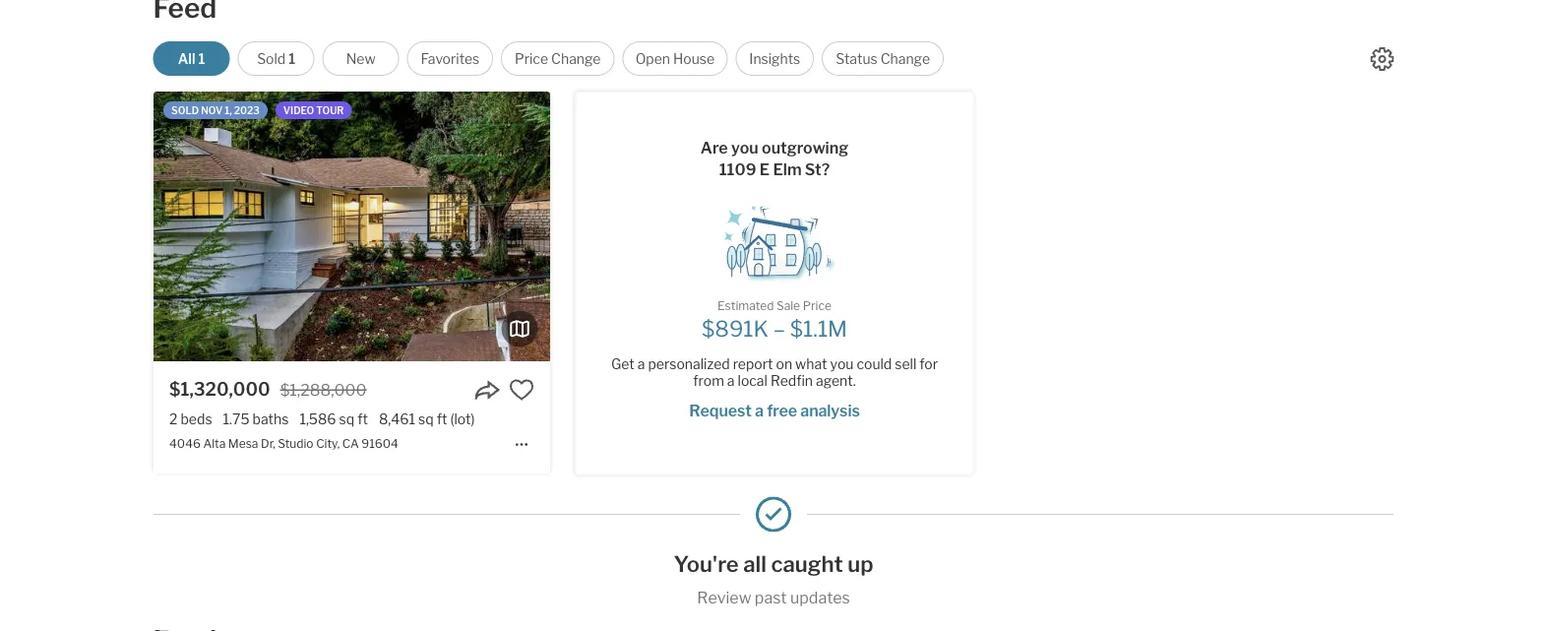 Task type: describe. For each thing, give the bounding box(es) containing it.
New radio
[[323, 41, 399, 76]]

an image of a house image
[[712, 196, 838, 282]]

video
[[283, 104, 314, 116]]

all
[[744, 550, 767, 577]]

$891k
[[702, 315, 769, 342]]

e
[[760, 160, 770, 179]]

for
[[920, 355, 938, 372]]

sold nov 1, 2023
[[171, 104, 260, 116]]

redfin
[[771, 373, 813, 389]]

(lot)
[[450, 411, 475, 427]]

1 for all 1
[[198, 50, 205, 67]]

1.75 baths
[[223, 411, 289, 427]]

1 photo of 4046 alta mesa dr, studio city, ca 91604 image from the left
[[154, 92, 551, 361]]

2
[[169, 411, 178, 427]]

1 horizontal spatial a
[[728, 373, 735, 389]]

1,586 sq ft
[[300, 411, 368, 427]]

tour
[[316, 104, 344, 116]]

video tour
[[283, 104, 344, 116]]

Price Change radio
[[501, 41, 615, 76]]

$1.1m
[[790, 315, 848, 342]]

sold
[[257, 50, 286, 67]]

status
[[836, 50, 878, 67]]

8,461 sq ft (lot)
[[379, 411, 475, 427]]

Sold radio
[[238, 41, 315, 76]]

1,
[[225, 104, 232, 116]]

1109
[[719, 160, 757, 179]]

from
[[694, 373, 725, 389]]

price inside estimated sale price $891k – $1.1m
[[803, 299, 832, 313]]

sq for 8,461
[[419, 411, 434, 427]]

2 beds
[[169, 411, 212, 427]]

review
[[698, 588, 752, 607]]

review past updates
[[698, 588, 850, 607]]

are you outgrowing 1109 e elm st?
[[701, 138, 849, 179]]

get a personalized report on what you could sell for from a local redfin agent.
[[611, 355, 938, 389]]

1,586
[[300, 411, 336, 427]]

all
[[178, 50, 196, 67]]

sold
[[171, 104, 199, 116]]

on
[[776, 355, 793, 372]]

insights
[[750, 50, 801, 67]]

sq for 1,586
[[339, 411, 355, 427]]

sell
[[895, 355, 917, 372]]

–
[[774, 315, 786, 342]]

$1,320,000
[[169, 378, 270, 400]]

studio
[[278, 436, 314, 450]]

could
[[857, 355, 892, 372]]

Favorites radio
[[407, 41, 493, 76]]

are
[[701, 138, 728, 157]]

change for status change
[[881, 50, 931, 67]]

all 1
[[178, 50, 205, 67]]

house
[[674, 50, 715, 67]]

change for price change
[[551, 50, 601, 67]]

past
[[755, 588, 787, 607]]

2023
[[234, 104, 260, 116]]

personalized
[[648, 355, 730, 372]]

91604
[[362, 436, 399, 450]]

analysis
[[801, 401, 860, 420]]

new
[[346, 50, 376, 67]]

All radio
[[153, 41, 230, 76]]

caught
[[771, 550, 844, 577]]

sale
[[777, 299, 801, 313]]

1 for sold 1
[[289, 50, 295, 67]]

favorites
[[421, 50, 480, 67]]

status change
[[836, 50, 931, 67]]

a for request
[[755, 401, 764, 420]]

$1,320,000 $1,288,000
[[169, 378, 367, 400]]

local
[[738, 373, 768, 389]]

beds
[[181, 411, 212, 427]]

favorite button checkbox
[[509, 377, 535, 403]]

2 photo of 4046 alta mesa dr, studio city, ca 91604 image from the left
[[551, 92, 947, 361]]



Task type: locate. For each thing, give the bounding box(es) containing it.
4046
[[169, 436, 201, 450]]

sq right 8,461
[[419, 411, 434, 427]]

request
[[690, 401, 752, 420]]

a
[[638, 355, 645, 372], [728, 373, 735, 389], [755, 401, 764, 420]]

price inside radio
[[515, 50, 549, 67]]

nov
[[201, 104, 223, 116]]

price up '$1.1m' in the right of the page
[[803, 299, 832, 313]]

open
[[636, 50, 671, 67]]

0 horizontal spatial change
[[551, 50, 601, 67]]

a inside button
[[755, 401, 764, 420]]

2 ft from the left
[[437, 411, 447, 427]]

free
[[767, 401, 798, 420]]

elm
[[773, 160, 802, 179]]

agent.
[[816, 373, 856, 389]]

1 horizontal spatial you
[[831, 355, 854, 372]]

you inside are you outgrowing 1109 e elm st?
[[732, 138, 759, 157]]

2 1 from the left
[[289, 50, 295, 67]]

you inside the get a personalized report on what you could sell for from a local redfin agent.
[[831, 355, 854, 372]]

1 1 from the left
[[198, 50, 205, 67]]

1
[[198, 50, 205, 67], [289, 50, 295, 67]]

you
[[732, 138, 759, 157], [831, 355, 854, 372]]

a for get
[[638, 355, 645, 372]]

2 horizontal spatial a
[[755, 401, 764, 420]]

request a free analysis
[[690, 401, 860, 420]]

2 sq from the left
[[419, 411, 434, 427]]

get
[[611, 355, 635, 372]]

you're
[[674, 550, 739, 577]]

estimated
[[718, 299, 774, 313]]

ca
[[342, 436, 359, 450]]

0 vertical spatial you
[[732, 138, 759, 157]]

0 horizontal spatial you
[[732, 138, 759, 157]]

baths
[[253, 411, 289, 427]]

report
[[733, 355, 773, 372]]

mesa
[[228, 436, 258, 450]]

you up agent.
[[831, 355, 854, 372]]

you're all caught up
[[674, 550, 874, 577]]

1 horizontal spatial ft
[[437, 411, 447, 427]]

updates
[[791, 588, 850, 607]]

0 horizontal spatial price
[[515, 50, 549, 67]]

alta
[[203, 436, 226, 450]]

you up 1109
[[732, 138, 759, 157]]

what
[[796, 355, 828, 372]]

0 horizontal spatial sq
[[339, 411, 355, 427]]

option group containing all
[[153, 41, 945, 76]]

ft for 1,586 sq ft
[[358, 411, 368, 427]]

up
[[848, 550, 874, 577]]

price right favorites radio
[[515, 50, 549, 67]]

photo of 4046 alta mesa dr, studio city, ca 91604 image
[[154, 92, 551, 361], [551, 92, 947, 361]]

1 horizontal spatial sq
[[419, 411, 434, 427]]

0 horizontal spatial ft
[[358, 411, 368, 427]]

a left local
[[728, 373, 735, 389]]

ft for 8,461 sq ft (lot)
[[437, 411, 447, 427]]

estimated sale price $891k – $1.1m
[[702, 299, 848, 342]]

a left free on the bottom of the page
[[755, 401, 764, 420]]

1 horizontal spatial price
[[803, 299, 832, 313]]

ft
[[358, 411, 368, 427], [437, 411, 447, 427]]

1 sq from the left
[[339, 411, 355, 427]]

1 inside sold option
[[289, 50, 295, 67]]

price
[[515, 50, 549, 67], [803, 299, 832, 313]]

1 change from the left
[[551, 50, 601, 67]]

outgrowing
[[762, 138, 849, 157]]

1 horizontal spatial change
[[881, 50, 931, 67]]

0 horizontal spatial a
[[638, 355, 645, 372]]

change
[[551, 50, 601, 67], [881, 50, 931, 67]]

change left open
[[551, 50, 601, 67]]

ft up ca
[[358, 411, 368, 427]]

ft left (lot)
[[437, 411, 447, 427]]

1 right sold
[[289, 50, 295, 67]]

0 horizontal spatial 1
[[198, 50, 205, 67]]

st?
[[805, 160, 830, 179]]

1 vertical spatial price
[[803, 299, 832, 313]]

dr,
[[261, 436, 275, 450]]

change right status on the right top of the page
[[881, 50, 931, 67]]

1 vertical spatial you
[[831, 355, 854, 372]]

1 horizontal spatial 1
[[289, 50, 295, 67]]

request a free analysis button
[[665, 390, 885, 429]]

price change
[[515, 50, 601, 67]]

sq
[[339, 411, 355, 427], [419, 411, 434, 427]]

1 right all
[[198, 50, 205, 67]]

option group
[[153, 41, 945, 76]]

sq up ca
[[339, 411, 355, 427]]

$1,288,000
[[280, 380, 367, 399]]

sold 1
[[257, 50, 295, 67]]

Insights radio
[[736, 41, 814, 76]]

8,461
[[379, 411, 416, 427]]

2 change from the left
[[881, 50, 931, 67]]

Open House radio
[[623, 41, 728, 76]]

open house
[[636, 50, 715, 67]]

0 vertical spatial price
[[515, 50, 549, 67]]

1 inside all radio
[[198, 50, 205, 67]]

1.75
[[223, 411, 250, 427]]

city,
[[316, 436, 340, 450]]

1 ft from the left
[[358, 411, 368, 427]]

4046 alta mesa dr, studio city, ca 91604
[[169, 436, 399, 450]]

favorite button image
[[509, 377, 535, 403]]

Status Change radio
[[822, 41, 945, 76]]

a right get
[[638, 355, 645, 372]]



Task type: vqa. For each thing, say whether or not it's contained in the screenshot.
Status Change
yes



